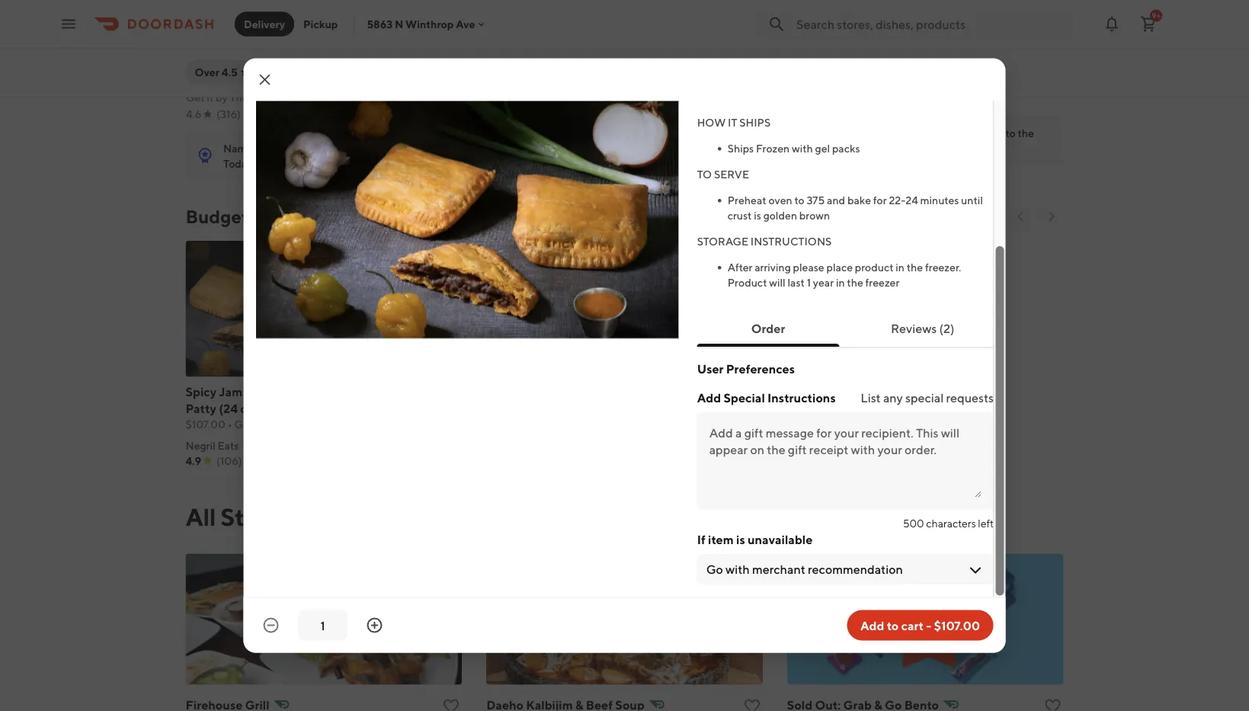 Task type: locate. For each thing, give the bounding box(es) containing it.
the down place
[[847, 277, 863, 289]]

1 vertical spatial to
[[794, 194, 804, 207]]

sauce
[[864, 142, 892, 155]]

and inside buttery wisconsin brick cheese spread to the edge and sauce on top!
[[843, 142, 862, 155]]

by inside two 10" pizza-pack $81.99 • get it by thu, nov 9
[[701, 401, 713, 414]]

1 vertical spatial add
[[697, 391, 721, 406]]

2 horizontal spatial add
[[860, 618, 885, 633]]

1 horizontal spatial uno
[[671, 422, 697, 435]]

add for add
[[734, 355, 755, 368]]

free
[[290, 91, 312, 104], [592, 91, 614, 104]]

the right spread
[[1018, 127, 1034, 139]]

1 horizontal spatial thu,
[[716, 401, 737, 414]]

list
[[860, 391, 881, 406]]

stores
[[220, 503, 291, 531]]

1 items, open order cart image
[[1140, 15, 1158, 33]]

today
[[223, 157, 252, 170]]

add for add to cart - $107.00
[[860, 618, 885, 633]]

free right 8
[[592, 91, 614, 104]]

add up the 'pack'
[[734, 355, 755, 368]]

1 vertical spatial is
[[736, 533, 745, 547]]

3 click to add this store to your saved list image from the left
[[1044, 697, 1062, 711]]

new down the
[[580, 142, 602, 155]]

friendly:
[[252, 205, 321, 227]]

dialog containing order
[[244, 0, 1006, 653]]

3
[[318, 418, 324, 430]]

get
[[186, 91, 204, 104], [482, 91, 501, 104], [672, 401, 690, 414], [234, 418, 253, 430]]

it down ct.)
[[255, 418, 262, 430]]

Add Special Instructions text field
[[709, 425, 981, 498]]

bon
[[702, 127, 722, 139]]

0 horizontal spatial add
[[697, 391, 721, 406]]

pizzeria uno
[[186, 72, 263, 87], [631, 422, 697, 435]]

it
[[206, 91, 213, 104], [503, 91, 510, 104], [693, 401, 699, 414], [255, 418, 262, 430]]

add to cart - $107.00
[[860, 618, 980, 633]]

• inside two 10" pizza-pack $81.99 • get it by thu, nov 9
[[665, 401, 670, 414]]

1 horizontal spatial shipping
[[616, 91, 658, 104]]

winthrop
[[406, 18, 454, 30]]

pizzeria uno up (316)
[[186, 72, 263, 87]]

top!
[[908, 142, 928, 155]]

1 vertical spatial the
[[907, 261, 923, 274]]

n
[[395, 18, 403, 30]]

product
[[727, 277, 767, 289]]

by down pizza-
[[701, 401, 713, 414]]

uno
[[233, 72, 263, 87], [671, 422, 697, 435]]

9 down over 4.5 button
[[275, 91, 281, 104]]

all
[[186, 503, 216, 531]]

usa
[[427, 142, 450, 155]]

get down pizza-
[[672, 401, 690, 414]]

in down place
[[836, 277, 845, 289]]

1 horizontal spatial 9
[[761, 401, 768, 414]]

user
[[697, 362, 723, 377]]

pizzeria uno down $81.99
[[631, 422, 697, 435]]

0 vertical spatial pizzeria
[[186, 72, 231, 87]]

oven
[[768, 194, 792, 207]]

the inside buttery wisconsin brick cheese spread to the edge and sauce on top!
[[1018, 127, 1034, 139]]

nov inside spicy jamaican beef patty (24 ct.) $107.00 • get it by fri, nov 3
[[296, 418, 316, 430]]

1 horizontal spatial free
[[592, 91, 614, 104]]

thu, down the 'pack'
[[716, 401, 737, 414]]

2 vertical spatial add
[[860, 618, 885, 633]]

by inside named "the best chicago-style pizza" by usa today
[[413, 142, 425, 155]]

user preferences
[[697, 362, 795, 377]]

22-
[[889, 194, 905, 207]]

2 click to add this store to your saved list image from the left
[[743, 697, 761, 711]]

0 horizontal spatial to
[[794, 194, 804, 207]]

1 horizontal spatial click to add this store to your saved list image
[[743, 697, 761, 711]]

1 horizontal spatial the
[[907, 261, 923, 274]]

shipping up times,
[[616, 91, 658, 104]]

jamaican
[[219, 384, 273, 399]]

than
[[360, 205, 399, 227]]

0 vertical spatial new
[[598, 127, 620, 139]]

to right spread
[[1005, 127, 1015, 139]]

spread
[[970, 127, 1003, 139]]

2 vertical spatial the
[[847, 277, 863, 289]]

•
[[284, 91, 288, 104], [585, 91, 590, 104], [665, 401, 670, 414], [228, 418, 232, 430]]

thu,
[[229, 91, 251, 104], [716, 401, 737, 414]]

1 vertical spatial in
[[896, 261, 904, 274]]

new right the
[[598, 127, 620, 139]]

0 horizontal spatial pizzeria uno
[[186, 72, 263, 87]]

is right item
[[736, 533, 745, 547]]

spicy jamaican beef patty (24 ct.) $107.00 • get it by fri, nov 3
[[186, 384, 324, 430]]

and down the
[[559, 142, 578, 155]]

2 vertical spatial to
[[887, 618, 899, 633]]

budget
[[186, 205, 249, 227]]

4.5
[[222, 66, 237, 79]]

0 vertical spatial to
[[1005, 127, 1015, 139]]

1 horizontal spatial pizzeria uno
[[631, 422, 697, 435]]

gel
[[815, 143, 830, 155]]

0 vertical spatial 9
[[275, 91, 281, 104]]

by left usa
[[413, 142, 425, 155]]

to serve
[[697, 168, 749, 181]]

nov down the 'pack'
[[739, 401, 759, 414]]

0 vertical spatial is
[[754, 210, 761, 222]]

york
[[622, 127, 644, 139], [604, 142, 626, 155]]

0 horizontal spatial thu,
[[229, 91, 251, 104]]

5863
[[367, 18, 393, 30]]

0 horizontal spatial uno
[[233, 72, 263, 87]]

0 horizontal spatial click to add this store to your saved list image
[[442, 697, 461, 711]]

the for to
[[1018, 127, 1034, 139]]

is right the 'crust'
[[754, 210, 761, 222]]

it inside two 10" pizza-pack $81.99 • get it by thu, nov 9
[[693, 401, 699, 414]]

0 horizontal spatial shipping
[[315, 91, 356, 104]]

it
[[728, 117, 737, 129]]

9 down preferences
[[761, 401, 768, 414]]

get down ct.)
[[234, 418, 253, 430]]

to
[[1005, 127, 1015, 139], [794, 194, 804, 207], [887, 618, 899, 633]]

to inside preheat oven to 375 and bake for 22-24 minutes until crust is golden brown
[[794, 194, 804, 207]]

the left freezer.
[[907, 261, 923, 274]]

get inside two 10" pizza-pack $81.99 • get it by thu, nov 9
[[672, 401, 690, 414]]

0 vertical spatial pizzeria uno
[[186, 72, 263, 87]]

1
[[807, 277, 811, 289]]

per
[[435, 205, 463, 227]]

ships
[[739, 117, 770, 129]]

on
[[894, 142, 906, 155]]

delivery
[[244, 18, 285, 30]]

add down user
[[697, 391, 721, 406]]

dialog
[[244, 0, 1006, 653]]

how it ships
[[697, 117, 770, 129]]

it inside spicy jamaican beef patty (24 ct.) $107.00 • get it by fri, nov 3
[[255, 418, 262, 430]]

nov left 3 at left bottom
[[296, 418, 316, 430]]

in left the
[[566, 127, 575, 139]]

instructions
[[767, 391, 836, 406]]

$107.00 inside spicy jamaican beef patty (24 ct.) $107.00 • get it by fri, nov 3
[[186, 418, 226, 430]]

to left the cart on the bottom of page
[[887, 618, 899, 633]]

2 free from the left
[[592, 91, 614, 104]]

in
[[566, 127, 575, 139], [896, 261, 904, 274], [836, 277, 845, 289]]

$107.00 down patty
[[186, 418, 226, 430]]

free up "best"
[[290, 91, 312, 104]]

over 4.5
[[195, 66, 237, 79]]

0 horizontal spatial $107.00
[[186, 418, 226, 430]]

and inside featured in the new york times, gq, bon appetit and new york magazine.
[[559, 142, 578, 155]]

(316)
[[216, 108, 240, 120]]

add left the cart on the bottom of page
[[860, 618, 885, 633]]

best
[[286, 142, 308, 155]]

24
[[905, 194, 918, 207]]

1 horizontal spatial in
[[836, 277, 845, 289]]

decrease quantity by 1 image
[[262, 616, 280, 635]]

0 vertical spatial $107.00
[[186, 418, 226, 430]]

shipping up "chicago-"
[[315, 91, 356, 104]]

• up "best"
[[284, 91, 288, 104]]

freezer.
[[925, 261, 961, 274]]

get it by thu, nov 9 • free shipping
[[186, 91, 356, 104]]

1 click to add this store to your saved list image from the left
[[442, 697, 461, 711]]

and right 375
[[827, 194, 845, 207]]

(2)
[[939, 322, 954, 336]]

1 horizontal spatial add
[[734, 355, 755, 368]]

how
[[697, 117, 725, 129]]

1 shipping from the left
[[315, 91, 356, 104]]

0 horizontal spatial free
[[290, 91, 312, 104]]

1 vertical spatial $107.00
[[934, 618, 980, 633]]

in up freezer on the top of the page
[[896, 261, 904, 274]]

0 vertical spatial in
[[566, 127, 575, 139]]

to left 375
[[794, 194, 804, 207]]

increase quantity by 1 image
[[365, 616, 384, 635]]

1 vertical spatial thu,
[[716, 401, 737, 414]]

by left fri,
[[264, 418, 276, 430]]

add button
[[725, 350, 764, 374]]

preferences
[[726, 362, 795, 377]]

two
[[631, 384, 654, 399]]

• down '10"'
[[665, 401, 670, 414]]

thu, up (316)
[[229, 91, 251, 104]]

after
[[727, 261, 752, 274]]

uno up get it by thu, nov 9 • free shipping
[[233, 72, 263, 87]]

beef
[[275, 384, 302, 399]]

add special instructions
[[697, 391, 836, 406]]

$15
[[402, 205, 432, 227]]

0 vertical spatial add
[[734, 355, 755, 368]]

york left magazine.
[[604, 142, 626, 155]]

add
[[734, 355, 755, 368], [697, 391, 721, 406], [860, 618, 885, 633]]

reviews (2)
[[891, 322, 954, 336]]

cheese
[[934, 127, 968, 139]]

and down buttery at right
[[843, 142, 862, 155]]

1 horizontal spatial $107.00
[[934, 618, 980, 633]]

nov left 8
[[554, 91, 575, 104]]

packs
[[832, 143, 860, 155]]

thu, inside two 10" pizza-pack $81.99 • get it by thu, nov 9
[[716, 401, 737, 414]]

by
[[215, 91, 227, 104], [512, 91, 524, 104], [413, 142, 425, 155], [701, 401, 713, 414], [264, 418, 276, 430]]

5863 n winthrop ave
[[367, 18, 475, 30]]

9+ button
[[1133, 9, 1164, 39]]

0 vertical spatial the
[[1018, 127, 1034, 139]]

pizzeria up 4.6
[[186, 72, 231, 87]]

1 free from the left
[[290, 91, 312, 104]]

order
[[751, 322, 785, 336]]

pizzeria down $81.99
[[631, 422, 669, 435]]

0 horizontal spatial in
[[566, 127, 575, 139]]

free for 8
[[592, 91, 614, 104]]

york up magazine.
[[622, 127, 644, 139]]

serve
[[714, 168, 749, 181]]

uno down two 10" pizza-pack $81.99 • get it by thu, nov 9
[[671, 422, 697, 435]]

1 vertical spatial york
[[604, 142, 626, 155]]

2 horizontal spatial to
[[1005, 127, 1015, 139]]

2 shipping from the left
[[616, 91, 658, 104]]

it down pizza-
[[693, 401, 699, 414]]

$81.99
[[631, 401, 663, 414]]

0 horizontal spatial the
[[847, 277, 863, 289]]

1 horizontal spatial is
[[754, 210, 761, 222]]

pizzeria
[[186, 72, 231, 87], [631, 422, 669, 435]]

1 horizontal spatial to
[[887, 618, 899, 633]]

item
[[708, 533, 733, 547]]

1 vertical spatial 9
[[761, 401, 768, 414]]

brick
[[908, 127, 932, 139]]

• down (24
[[228, 418, 232, 430]]

click to add this store to your saved list image
[[442, 697, 461, 711], [743, 697, 761, 711], [1044, 697, 1062, 711]]

1 horizontal spatial pizzeria
[[631, 422, 669, 435]]

$107.00 right -
[[934, 618, 980, 633]]

shipping for get it by wed, nov 8 • free shipping
[[616, 91, 658, 104]]

2 horizontal spatial click to add this store to your saved list image
[[1044, 697, 1062, 711]]

2 horizontal spatial the
[[1018, 127, 1034, 139]]

add for add special instructions
[[697, 391, 721, 406]]

1 vertical spatial new
[[580, 142, 602, 155]]

9 inside two 10" pizza-pack $81.99 • get it by thu, nov 9
[[761, 401, 768, 414]]



Task type: vqa. For each thing, say whether or not it's contained in the screenshot.
CANDY
no



Task type: describe. For each thing, give the bounding box(es) containing it.
nov down close icon
[[253, 91, 273, 104]]

last
[[787, 277, 804, 289]]

reviews (2) button
[[866, 314, 979, 344]]

named "the best chicago-style pizza" by usa today
[[223, 142, 450, 170]]

• inside spicy jamaican beef patty (24 ct.) $107.00 • get it by fri, nov 3
[[228, 418, 232, 430]]

0 vertical spatial york
[[622, 127, 644, 139]]

it left wed,
[[503, 91, 510, 104]]

• right 8
[[585, 91, 590, 104]]

the for in
[[907, 261, 923, 274]]

bake
[[847, 194, 871, 207]]

budget friendly: less than $15 per serving link
[[186, 204, 528, 229]]

ct.)
[[240, 401, 259, 416]]

buttery
[[816, 127, 853, 139]]

pickup
[[303, 18, 338, 30]]

fri,
[[278, 418, 294, 430]]

over 4.5 button
[[186, 60, 281, 85]]

preheat oven to 375 and bake for 22-24 minutes until crust is golden brown
[[727, 194, 983, 222]]

style
[[355, 142, 379, 155]]

please
[[793, 261, 824, 274]]

list any special requests
[[860, 391, 994, 406]]

0 vertical spatial thu,
[[229, 91, 251, 104]]

left
[[978, 518, 994, 530]]

0 vertical spatial uno
[[233, 72, 263, 87]]

with
[[792, 143, 813, 155]]

pizza"
[[382, 142, 411, 155]]

for
[[873, 194, 887, 207]]

special
[[905, 391, 944, 406]]

1 vertical spatial pizzeria
[[631, 422, 669, 435]]

in inside featured in the new york times, gq, bon appetit and new york magazine.
[[566, 127, 575, 139]]

featured
[[520, 127, 564, 139]]

2 horizontal spatial in
[[896, 261, 904, 274]]

will
[[769, 277, 785, 289]]

requests
[[946, 391, 994, 406]]

budget friendly: less than $15 per serving
[[186, 205, 528, 227]]

eats
[[218, 439, 239, 452]]

it down over
[[206, 91, 213, 104]]

magazine.
[[628, 142, 678, 155]]

free for 9
[[290, 91, 312, 104]]

375
[[806, 194, 825, 207]]

1 vertical spatial uno
[[671, 422, 697, 435]]

patty
[[186, 401, 216, 416]]

if item is unavailable
[[697, 533, 812, 547]]

arriving
[[754, 261, 791, 274]]

is inside preheat oven to 375 and bake for 22-24 minutes until crust is golden brown
[[754, 210, 761, 222]]

until
[[961, 194, 983, 207]]

get it by wed, nov 8 • free shipping link
[[482, 69, 767, 110]]

nov inside two 10" pizza-pack $81.99 • get it by thu, nov 9
[[739, 401, 759, 414]]

0 horizontal spatial is
[[736, 533, 745, 547]]

(24
[[219, 401, 238, 416]]

instructions
[[750, 236, 831, 248]]

appetit
[[520, 142, 557, 155]]

get it by wed, nov 8 • free shipping
[[482, 91, 658, 104]]

any
[[883, 391, 903, 406]]

500
[[903, 518, 924, 530]]

shipping for get it by thu, nov 9 • free shipping
[[315, 91, 356, 104]]

close image
[[256, 71, 274, 89]]

pack
[[713, 384, 741, 399]]

"the
[[261, 142, 283, 155]]

by up (316)
[[215, 91, 227, 104]]

to
[[697, 168, 712, 181]]

crust
[[727, 210, 752, 222]]

4.9
[[186, 454, 201, 467]]

named
[[223, 142, 259, 155]]

add to cart - $107.00 button
[[847, 610, 994, 641]]

10"
[[657, 384, 675, 399]]

gq,
[[679, 127, 700, 139]]

9+
[[1152, 11, 1161, 20]]

notification bell image
[[1103, 15, 1121, 33]]

wed,
[[526, 91, 552, 104]]

$107.00 inside button
[[934, 618, 980, 633]]

by left wed,
[[512, 91, 524, 104]]

open menu image
[[59, 15, 78, 33]]

all stores
[[186, 503, 291, 531]]

(106)
[[217, 454, 242, 467]]

preheat
[[727, 194, 766, 207]]

2 vertical spatial in
[[836, 277, 845, 289]]

negril
[[186, 439, 215, 452]]

0 horizontal spatial pizzeria
[[186, 72, 231, 87]]

1 vertical spatial pizzeria uno
[[631, 422, 697, 435]]

brown
[[799, 210, 830, 222]]

less
[[325, 205, 357, 227]]

and inside preheat oven to 375 and bake for 22-24 minutes until crust is golden brown
[[827, 194, 845, 207]]

order button
[[727, 314, 809, 344]]

next button of carousel image
[[1044, 209, 1059, 224]]

chicago-
[[310, 142, 355, 155]]

Current quantity is 1 number field
[[308, 617, 338, 634]]

pickup button
[[294, 12, 347, 36]]

product
[[855, 261, 893, 274]]

buttery wisconsin brick cheese spread to the edge and sauce on top!
[[816, 127, 1034, 155]]

500 characters left
[[903, 518, 994, 530]]

previous button of carousel image
[[1013, 209, 1029, 224]]

over
[[195, 66, 220, 79]]

get left wed,
[[482, 91, 501, 104]]

by inside spicy jamaican beef patty (24 ct.) $107.00 • get it by fri, nov 3
[[264, 418, 276, 430]]

pizza-
[[678, 384, 713, 399]]

to inside buttery wisconsin brick cheese spread to the edge and sauce on top!
[[1005, 127, 1015, 139]]

golden
[[763, 210, 797, 222]]

special
[[723, 391, 765, 406]]

0 horizontal spatial 9
[[275, 91, 281, 104]]

get inside spicy jamaican beef patty (24 ct.) $107.00 • get it by fri, nov 3
[[234, 418, 253, 430]]

get up 4.6
[[186, 91, 204, 104]]

-
[[926, 618, 932, 633]]

two 10" pizza-pack $81.99 • get it by thu, nov 9
[[631, 384, 768, 414]]

year
[[813, 277, 834, 289]]

to inside button
[[887, 618, 899, 633]]

serving
[[467, 205, 528, 227]]

negril eats
[[186, 439, 239, 452]]

spicy
[[186, 384, 217, 399]]

wisconsin
[[855, 127, 905, 139]]

characters
[[926, 518, 976, 530]]

if
[[697, 533, 705, 547]]

ships frozen with gel packs
[[727, 143, 860, 155]]

8
[[577, 91, 583, 104]]

ave
[[456, 18, 475, 30]]

storage
[[697, 236, 748, 248]]



